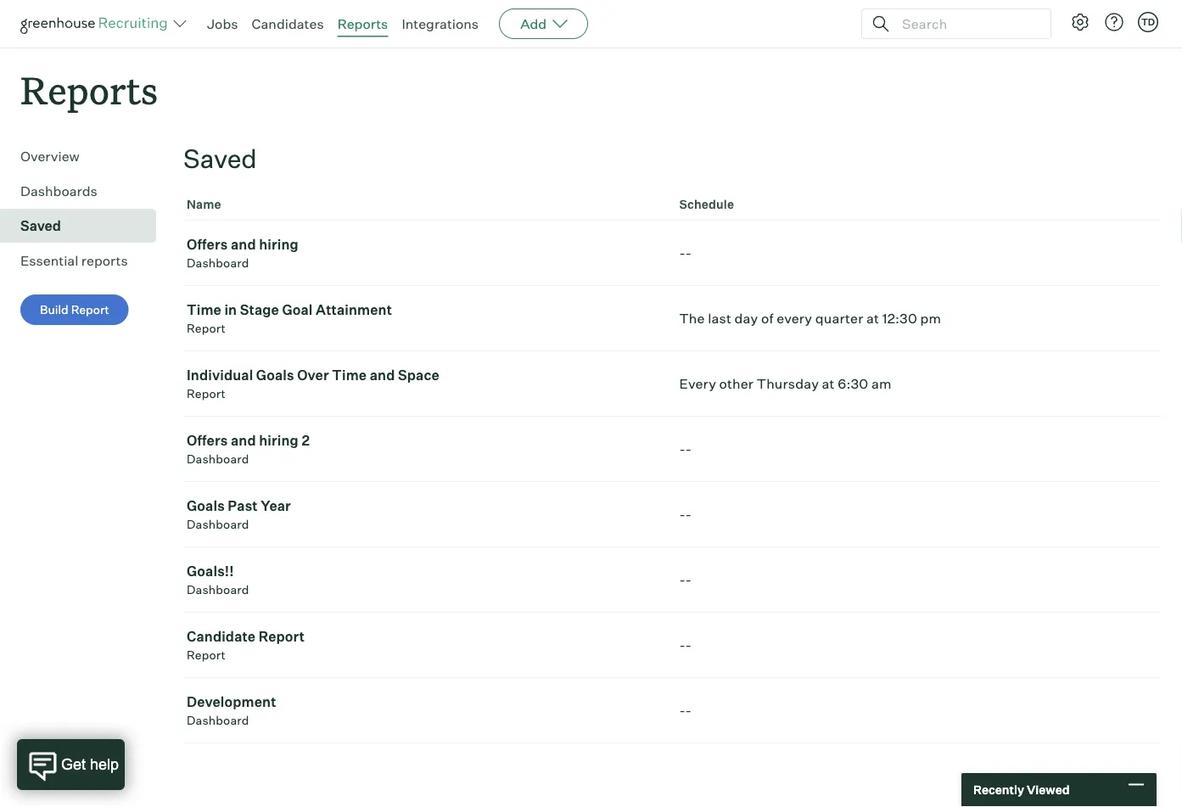 Task type: describe. For each thing, give the bounding box(es) containing it.
hiring for offers and hiring 2
[[259, 432, 299, 449]]

schedule
[[680, 197, 735, 212]]

am
[[872, 376, 892, 392]]

build report
[[40, 302, 109, 317]]

td button
[[1135, 8, 1163, 36]]

thursday
[[757, 376, 819, 392]]

dashboards link
[[20, 181, 149, 201]]

dashboard inside the goals past year dashboard
[[187, 517, 249, 532]]

of
[[762, 310, 774, 327]]

the
[[680, 310, 705, 327]]

development
[[187, 694, 276, 711]]

recently viewed
[[974, 783, 1070, 798]]

offers and hiring 2 dashboard
[[187, 432, 310, 467]]

report inside button
[[71, 302, 109, 317]]

essential reports
[[20, 252, 128, 269]]

hiring for offers and hiring
[[259, 236, 299, 253]]

1 vertical spatial at
[[823, 376, 835, 392]]

stage
[[240, 302, 279, 319]]

goals past year dashboard
[[187, 498, 291, 532]]

goals inside the goals past year dashboard
[[187, 498, 225, 515]]

-- for candidate report
[[680, 637, 692, 654]]

report inside time in stage goal attainment report
[[187, 321, 226, 336]]

the last day of every quarter at 12:30 pm
[[680, 310, 942, 327]]

td
[[1142, 16, 1156, 28]]

year
[[261, 498, 291, 515]]

goals!!
[[187, 563, 234, 580]]

candidates
[[252, 15, 324, 32]]

every
[[777, 310, 813, 327]]

jobs link
[[207, 15, 238, 32]]

greenhouse recruiting image
[[20, 14, 173, 34]]

goals inside individual goals over time and space report
[[256, 367, 294, 384]]

viewed
[[1027, 783, 1070, 798]]

overview
[[20, 148, 80, 165]]

report inside individual goals over time and space report
[[187, 387, 226, 401]]

pm
[[921, 310, 942, 327]]

-- for offers and hiring
[[680, 245, 692, 262]]

reports link
[[338, 15, 388, 32]]

candidate report report
[[187, 629, 305, 663]]

add button
[[499, 8, 589, 39]]

goals!! dashboard
[[187, 563, 249, 598]]

candidate
[[187, 629, 256, 646]]

configure image
[[1071, 12, 1091, 32]]

candidates link
[[252, 15, 324, 32]]

quarter
[[816, 310, 864, 327]]

essential
[[20, 252, 78, 269]]

offers and hiring dashboard
[[187, 236, 299, 271]]

-- for offers and hiring 2
[[680, 441, 692, 458]]

build
[[40, 302, 68, 317]]

integrations link
[[402, 15, 479, 32]]

and inside individual goals over time and space report
[[370, 367, 395, 384]]

every
[[680, 376, 717, 392]]

1 horizontal spatial reports
[[338, 15, 388, 32]]

-- for goals!!
[[680, 572, 692, 589]]

goal
[[282, 302, 313, 319]]



Task type: locate. For each thing, give the bounding box(es) containing it.
reports down greenhouse recruiting image
[[20, 65, 158, 115]]

report down the in
[[187, 321, 226, 336]]

report right candidate
[[259, 629, 305, 646]]

every other thursday at 6:30 am
[[680, 376, 892, 392]]

and left space
[[370, 367, 395, 384]]

jobs
[[207, 15, 238, 32]]

name
[[187, 197, 221, 212]]

reports
[[81, 252, 128, 269]]

development dashboard
[[187, 694, 276, 728]]

report down candidate
[[187, 648, 226, 663]]

time in stage goal attainment report
[[187, 302, 392, 336]]

6 -- from the top
[[680, 702, 692, 719]]

hiring inside offers and hiring dashboard
[[259, 236, 299, 253]]

0 horizontal spatial reports
[[20, 65, 158, 115]]

Search text field
[[898, 11, 1036, 36]]

td button
[[1139, 12, 1159, 32]]

build report button
[[20, 295, 129, 325]]

goals left over
[[256, 367, 294, 384]]

reports
[[338, 15, 388, 32], [20, 65, 158, 115]]

-
[[680, 245, 686, 262], [686, 245, 692, 262], [680, 441, 686, 458], [686, 441, 692, 458], [680, 506, 686, 523], [686, 506, 692, 523], [680, 572, 686, 589], [686, 572, 692, 589], [680, 637, 686, 654], [686, 637, 692, 654], [680, 702, 686, 719], [686, 702, 692, 719]]

2 hiring from the top
[[259, 432, 299, 449]]

0 horizontal spatial saved
[[20, 218, 61, 235]]

dashboard up the in
[[187, 256, 249, 271]]

dashboard inside offers and hiring dashboard
[[187, 256, 249, 271]]

hiring left 2
[[259, 432, 299, 449]]

offers for offers and hiring 2
[[187, 432, 228, 449]]

1 vertical spatial and
[[370, 367, 395, 384]]

6:30
[[838, 376, 869, 392]]

other
[[720, 376, 754, 392]]

hiring inside offers and hiring 2 dashboard
[[259, 432, 299, 449]]

day
[[735, 310, 759, 327]]

offers inside offers and hiring 2 dashboard
[[187, 432, 228, 449]]

time inside individual goals over time and space report
[[332, 367, 367, 384]]

1 vertical spatial offers
[[187, 432, 228, 449]]

offers down individual
[[187, 432, 228, 449]]

0 vertical spatial hiring
[[259, 236, 299, 253]]

goals left past
[[187, 498, 225, 515]]

1 vertical spatial reports
[[20, 65, 158, 115]]

dashboard down the 'development'
[[187, 713, 249, 728]]

-- for development
[[680, 702, 692, 719]]

0 vertical spatial reports
[[338, 15, 388, 32]]

0 vertical spatial goals
[[256, 367, 294, 384]]

12:30
[[883, 310, 918, 327]]

dashboard up past
[[187, 452, 249, 467]]

at left 6:30
[[823, 376, 835, 392]]

space
[[398, 367, 440, 384]]

saved
[[183, 143, 257, 175], [20, 218, 61, 235]]

saved up essential
[[20, 218, 61, 235]]

1 hiring from the top
[[259, 236, 299, 253]]

dashboard down past
[[187, 517, 249, 532]]

overview link
[[20, 146, 149, 167]]

time
[[187, 302, 222, 319], [332, 367, 367, 384]]

1 vertical spatial goals
[[187, 498, 225, 515]]

5 dashboard from the top
[[187, 713, 249, 728]]

1 horizontal spatial at
[[867, 310, 880, 327]]

and for dashboard
[[231, 236, 256, 253]]

and inside offers and hiring dashboard
[[231, 236, 256, 253]]

dashboard inside 'development dashboard'
[[187, 713, 249, 728]]

-- for goals past year
[[680, 506, 692, 523]]

dashboard inside offers and hiring 2 dashboard
[[187, 452, 249, 467]]

1 offers from the top
[[187, 236, 228, 253]]

and up the in
[[231, 236, 256, 253]]

2
[[302, 432, 310, 449]]

1 vertical spatial time
[[332, 367, 367, 384]]

time right over
[[332, 367, 367, 384]]

4 -- from the top
[[680, 572, 692, 589]]

last
[[708, 310, 732, 327]]

in
[[225, 302, 237, 319]]

time left the in
[[187, 302, 222, 319]]

essential reports link
[[20, 251, 149, 271]]

1 horizontal spatial time
[[332, 367, 367, 384]]

recently
[[974, 783, 1025, 798]]

3 -- from the top
[[680, 506, 692, 523]]

report
[[71, 302, 109, 317], [187, 321, 226, 336], [187, 387, 226, 401], [259, 629, 305, 646], [187, 648, 226, 663]]

1 vertical spatial saved
[[20, 218, 61, 235]]

and inside offers and hiring 2 dashboard
[[231, 432, 256, 449]]

0 vertical spatial at
[[867, 310, 880, 327]]

offers
[[187, 236, 228, 253], [187, 432, 228, 449]]

dashboards
[[20, 183, 97, 200]]

0 vertical spatial and
[[231, 236, 256, 253]]

1 horizontal spatial goals
[[256, 367, 294, 384]]

goals
[[256, 367, 294, 384], [187, 498, 225, 515]]

1 -- from the top
[[680, 245, 692, 262]]

individual goals over time and space report
[[187, 367, 440, 401]]

1 horizontal spatial saved
[[183, 143, 257, 175]]

dashboard down goals!!
[[187, 583, 249, 598]]

past
[[228, 498, 258, 515]]

offers inside offers and hiring dashboard
[[187, 236, 228, 253]]

1 vertical spatial hiring
[[259, 432, 299, 449]]

over
[[297, 367, 329, 384]]

and for 2
[[231, 432, 256, 449]]

report down individual
[[187, 387, 226, 401]]

2 offers from the top
[[187, 432, 228, 449]]

5 -- from the top
[[680, 637, 692, 654]]

offers for offers and hiring
[[187, 236, 228, 253]]

2 -- from the top
[[680, 441, 692, 458]]

2 dashboard from the top
[[187, 452, 249, 467]]

2 vertical spatial and
[[231, 432, 256, 449]]

0 vertical spatial time
[[187, 302, 222, 319]]

at left 12:30
[[867, 310, 880, 327]]

attainment
[[316, 302, 392, 319]]

0 horizontal spatial at
[[823, 376, 835, 392]]

reports right the candidates
[[338, 15, 388, 32]]

dashboard
[[187, 256, 249, 271], [187, 452, 249, 467], [187, 517, 249, 532], [187, 583, 249, 598], [187, 713, 249, 728]]

hiring up goal on the top of page
[[259, 236, 299, 253]]

1 dashboard from the top
[[187, 256, 249, 271]]

offers down the "name"
[[187, 236, 228, 253]]

at
[[867, 310, 880, 327], [823, 376, 835, 392]]

saved inside saved link
[[20, 218, 61, 235]]

integrations
[[402, 15, 479, 32]]

saved up the "name"
[[183, 143, 257, 175]]

--
[[680, 245, 692, 262], [680, 441, 692, 458], [680, 506, 692, 523], [680, 572, 692, 589], [680, 637, 692, 654], [680, 702, 692, 719]]

4 dashboard from the top
[[187, 583, 249, 598]]

individual
[[187, 367, 253, 384]]

time inside time in stage goal attainment report
[[187, 302, 222, 319]]

0 vertical spatial saved
[[183, 143, 257, 175]]

saved link
[[20, 216, 149, 236]]

0 horizontal spatial goals
[[187, 498, 225, 515]]

0 vertical spatial offers
[[187, 236, 228, 253]]

and left 2
[[231, 432, 256, 449]]

hiring
[[259, 236, 299, 253], [259, 432, 299, 449]]

3 dashboard from the top
[[187, 517, 249, 532]]

add
[[521, 15, 547, 32]]

0 horizontal spatial time
[[187, 302, 222, 319]]

report right build
[[71, 302, 109, 317]]

and
[[231, 236, 256, 253], [370, 367, 395, 384], [231, 432, 256, 449]]



Task type: vqa. For each thing, say whether or not it's contained in the screenshot.
"for" in the Try not to make a snap judgment, and instead focus on the specific attributes outlined for the role. This reduces bias and ensures we're considering the most qualified candidates.
no



